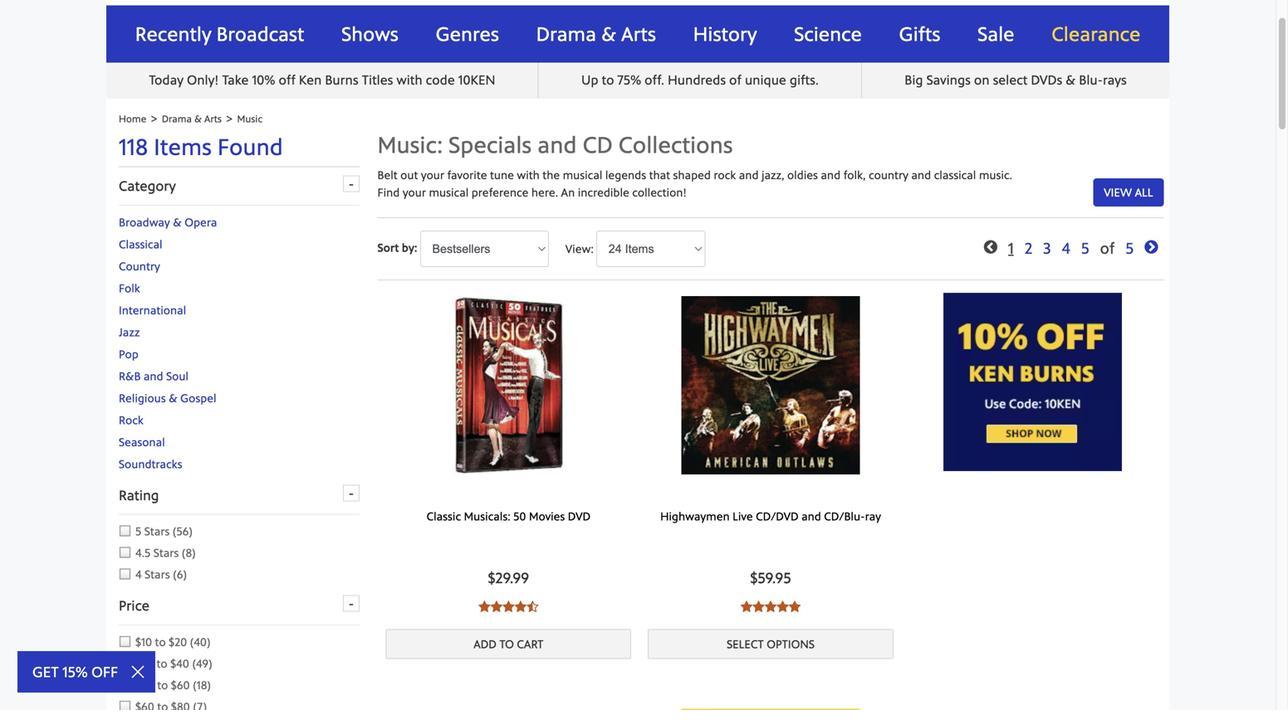 Task type: describe. For each thing, give the bounding box(es) containing it.
4.5
[[135, 546, 151, 561]]

music:
[[377, 130, 443, 159]]

recently broadcast link
[[127, 5, 313, 63]]

classical
[[934, 168, 976, 182]]

3 star image from the left
[[741, 601, 753, 614]]

add to cart link
[[386, 630, 631, 660]]

off.
[[645, 72, 664, 88]]

out
[[400, 168, 418, 182]]

sale
[[978, 21, 1015, 46]]

2 star image from the left
[[515, 601, 527, 614]]

1 horizontal spatial 5
[[1081, 239, 1089, 258]]

country
[[119, 259, 160, 274]]

1 vertical spatial stars
[[153, 546, 179, 561]]

$10
[[135, 635, 152, 650]]

seasonal
[[119, 435, 165, 450]]

items
[[154, 133, 212, 161]]

burns
[[325, 72, 358, 88]]

0 vertical spatial stars
[[144, 525, 170, 539]]

0 horizontal spatial $40
[[135, 679, 154, 693]]

2 vertical spatial stars
[[145, 568, 170, 582]]

code
[[426, 72, 455, 88]]

56
[[176, 525, 189, 539]]

unique
[[745, 72, 786, 88]]

home
[[119, 112, 146, 125]]

to
[[499, 637, 514, 652]]

1
[[1008, 239, 1014, 258]]

that
[[649, 168, 670, 182]]

international
[[119, 303, 186, 318]]

folk,
[[844, 168, 866, 182]]

$59.95
[[750, 569, 791, 587]]

jazz,
[[762, 168, 784, 182]]

cd
[[583, 130, 613, 159]]

$60
[[171, 679, 190, 693]]

science
[[794, 21, 862, 46]]

today only! 10% off ken burns titles with code 10ken. expires 11/30/23. image
[[944, 293, 1122, 472]]

gifts.
[[790, 72, 819, 88]]

seasonal link
[[119, 435, 165, 450]]

to left '$60'
[[157, 679, 168, 693]]

0 vertical spatial arts
[[621, 21, 656, 46]]

found
[[217, 133, 283, 161]]

folk
[[119, 281, 140, 296]]

titles
[[362, 72, 393, 88]]

$10 to $20 ( 40 ) $20 to $40 ( 49 ) $40 to $60 ( 18 )
[[135, 635, 212, 693]]

2
[[1025, 239, 1033, 258]]

savings
[[927, 72, 971, 88]]

off
[[279, 72, 296, 88]]

options
[[767, 637, 815, 652]]

religious
[[119, 391, 166, 406]]

rating is 4.55556 out of 5 stars element
[[386, 600, 631, 617]]

clearance link
[[1043, 5, 1149, 63]]

0 horizontal spatial of
[[729, 72, 742, 88]]

category
[[119, 177, 176, 195]]

2 star image from the left
[[503, 601, 515, 614]]

dvds
[[1031, 72, 1062, 88]]

and right rock in the top right of the page
[[739, 168, 759, 182]]

r&b and soul link
[[119, 369, 189, 384]]

3
[[1043, 239, 1051, 258]]

and up the
[[538, 130, 577, 159]]

take
[[222, 72, 249, 88]]

0 vertical spatial your
[[421, 168, 444, 182]]

50
[[513, 509, 526, 524]]

118
[[119, 133, 148, 161]]

opera
[[185, 215, 217, 230]]

pop
[[119, 347, 139, 362]]

gifts
[[899, 21, 941, 46]]

belt out your favorite tune with the musical legends that shaped rock and jazz, oldies and folk, country and classical music. find your musical preference here. an incredible collection!
[[377, 168, 1012, 200]]

rock
[[119, 413, 144, 428]]

0 horizontal spatial $20
[[135, 657, 154, 672]]

$29.99
[[488, 569, 529, 587]]

4 inside 5 stars ( 56 ) 4.5 stars ( 8 ) 4 stars ( 6 )
[[135, 568, 142, 582]]

and left folk, on the top right of the page
[[821, 168, 841, 182]]

price
[[119, 598, 149, 615]]

highwaymen
[[660, 509, 730, 524]]

with inside belt out your favorite tune with the musical legends that shaped rock and jazz, oldies and folk, country and classical music. find your musical preference here. an incredible collection!
[[517, 168, 540, 182]]

next image
[[1145, 239, 1158, 255]]

musicals:
[[464, 509, 511, 524]]

10%
[[252, 72, 275, 88]]

legends
[[605, 168, 646, 182]]

0 vertical spatial drama & arts
[[536, 21, 656, 46]]

by:
[[402, 240, 417, 255]]

all
[[1135, 185, 1153, 200]]

big
[[905, 72, 923, 88]]

shows link
[[333, 5, 407, 63]]

specials
[[449, 130, 532, 159]]

collections
[[619, 130, 733, 159]]

music link
[[237, 112, 262, 125]]

classic musicals: 50 movies dvd link
[[427, 509, 591, 524]]

1 star image from the left
[[478, 601, 491, 614]]

classic
[[427, 509, 461, 524]]

0 vertical spatial $40
[[170, 657, 189, 672]]

jazz
[[119, 325, 140, 340]]

science link
[[786, 5, 870, 63]]

belt
[[377, 168, 398, 182]]



Task type: locate. For each thing, give the bounding box(es) containing it.
0 vertical spatial of
[[729, 72, 742, 88]]

1 horizontal spatial $40
[[170, 657, 189, 672]]

today only! take 10% off ken burns titles with code 10ken link
[[149, 72, 495, 88]]

find
[[377, 185, 400, 200]]

$40 left '$60'
[[135, 679, 154, 693]]

history link
[[685, 5, 765, 63]]

oldies
[[787, 168, 818, 182]]

gospel
[[180, 391, 216, 406]]

$20 left 40
[[169, 635, 187, 650]]

stars left 8
[[153, 546, 179, 561]]

country link
[[119, 259, 160, 274]]

musical up an
[[563, 168, 602, 182]]

4 right 3
[[1062, 239, 1070, 258]]

only!
[[187, 72, 219, 88]]

1 horizontal spatial musical
[[563, 168, 602, 182]]

0 vertical spatial $20
[[169, 635, 187, 650]]

rays
[[1103, 72, 1127, 88]]

1 vertical spatial $40
[[135, 679, 154, 693]]

star image
[[491, 601, 503, 614], [515, 601, 527, 614], [741, 601, 753, 614], [765, 601, 777, 614], [789, 601, 801, 614]]

musical
[[563, 168, 602, 182], [429, 185, 469, 200]]

genres link
[[427, 5, 507, 63]]

4 star image from the left
[[765, 601, 777, 614]]

0 horizontal spatial with
[[396, 72, 422, 88]]

on
[[974, 72, 990, 88]]

big savings on select dvds & blu-rays link
[[905, 72, 1127, 88]]

of right 4 link
[[1100, 239, 1115, 258]]

collection!
[[632, 185, 687, 200]]

drama & arts link up up
[[528, 5, 664, 63]]

genres
[[436, 21, 499, 46]]

pop link
[[119, 347, 139, 362]]

music: specials and cd collections
[[377, 130, 733, 159]]

drama
[[536, 21, 596, 46], [162, 112, 192, 125]]

up to 75% off. hundreds of unique gifts.
[[581, 72, 819, 88]]

0 horizontal spatial arts
[[204, 112, 222, 125]]

sale link
[[969, 5, 1023, 63]]

1 vertical spatial drama & arts link
[[162, 112, 222, 125]]

ray
[[865, 509, 881, 524]]

drama up the items
[[162, 112, 192, 125]]

1 vertical spatial your
[[403, 185, 426, 200]]

broadcast
[[216, 21, 304, 46]]

$40 up '$60'
[[170, 657, 189, 672]]

live
[[733, 509, 753, 524]]

0 horizontal spatial drama
[[162, 112, 192, 125]]

with left code
[[396, 72, 422, 88]]

sort
[[377, 240, 399, 255]]

6
[[177, 568, 183, 582]]

soundtracks
[[119, 457, 182, 472]]

tune
[[490, 168, 514, 182]]

5
[[1081, 239, 1089, 258], [1126, 239, 1134, 258], [135, 525, 141, 539]]

view all
[[1104, 185, 1153, 200]]

of left unique
[[729, 72, 742, 88]]

5 link right 4 link
[[1081, 239, 1089, 258]]

today
[[149, 72, 184, 88]]

broadway & opera classical country folk international jazz pop r&b and soul religious & gospel rock seasonal soundtracks
[[119, 215, 217, 472]]

an
[[561, 185, 575, 200]]

rock
[[714, 168, 736, 182]]

star half empty image
[[527, 601, 539, 614]]

rating is 5 out of 5 stars element
[[648, 600, 894, 617]]

1 horizontal spatial 5 link
[[1126, 239, 1134, 258]]

5 star image from the left
[[789, 601, 801, 614]]

1 vertical spatial musical
[[429, 185, 469, 200]]

home link
[[119, 112, 146, 125]]

incredible
[[578, 185, 629, 200]]

and right country at right
[[911, 168, 931, 182]]

0 horizontal spatial 5 link
[[1081, 239, 1089, 258]]

1 5 link from the left
[[1081, 239, 1089, 258]]

1 horizontal spatial 4
[[1062, 239, 1070, 258]]

cd/dvd
[[756, 509, 799, 524]]

ken
[[299, 72, 322, 88]]

stars left 6
[[145, 568, 170, 582]]

arts
[[621, 21, 656, 46], [204, 112, 222, 125]]

drama & arts up up
[[536, 21, 656, 46]]

stars
[[144, 525, 170, 539], [153, 546, 179, 561], [145, 568, 170, 582]]

recently
[[135, 21, 211, 46]]

&
[[601, 21, 616, 46], [1066, 72, 1076, 88], [194, 112, 202, 125], [173, 215, 182, 230], [169, 391, 177, 406]]

preference
[[472, 185, 529, 200]]

0 horizontal spatial 5
[[135, 525, 141, 539]]

sort by:
[[377, 240, 417, 255]]

0 horizontal spatial drama & arts
[[162, 112, 222, 125]]

soul
[[166, 369, 189, 384]]

)
[[189, 525, 193, 539], [192, 546, 196, 561], [183, 568, 187, 582], [207, 635, 211, 650], [209, 657, 212, 672], [207, 679, 211, 693]]

1 vertical spatial drama
[[162, 112, 192, 125]]

add
[[474, 637, 497, 652]]

0 vertical spatial 4
[[1062, 239, 1070, 258]]

0 vertical spatial with
[[396, 72, 422, 88]]

to left 49
[[157, 657, 167, 672]]

1 vertical spatial of
[[1100, 239, 1115, 258]]

(
[[173, 525, 176, 539], [182, 546, 186, 561], [173, 568, 177, 582], [190, 635, 194, 650], [192, 657, 196, 672], [193, 679, 197, 693]]

4 down 4.5
[[135, 568, 142, 582]]

favorite
[[447, 168, 487, 182]]

1 vertical spatial arts
[[204, 112, 222, 125]]

drama & arts up the items
[[162, 112, 222, 125]]

and inside broadway & opera classical country folk international jazz pop r&b and soul religious & gospel rock seasonal soundtracks
[[144, 369, 163, 384]]

your right out
[[421, 168, 444, 182]]

stars left 56
[[144, 525, 170, 539]]

chevron circle left image
[[984, 239, 998, 255]]

to right up
[[602, 72, 614, 88]]

highwaymen live cd/dvd and cd/blu-ray image
[[681, 296, 860, 475]]

broadway & opera link
[[119, 215, 217, 230]]

star image
[[478, 601, 491, 614], [503, 601, 515, 614], [753, 601, 765, 614], [777, 601, 789, 614]]

1 horizontal spatial drama
[[536, 21, 596, 46]]

folk link
[[119, 281, 140, 296]]

dvd
[[568, 509, 591, 524]]

the
[[543, 168, 560, 182]]

0 vertical spatial drama & arts link
[[528, 5, 664, 63]]

clearance
[[1052, 21, 1141, 46]]

0 horizontal spatial musical
[[429, 185, 469, 200]]

5 left next image
[[1126, 239, 1134, 258]]

3 link
[[1043, 239, 1051, 258]]

49
[[196, 657, 209, 672]]

your down out
[[403, 185, 426, 200]]

arts up 75%
[[621, 21, 656, 46]]

2 horizontal spatial 5
[[1126, 239, 1134, 258]]

select options
[[727, 637, 815, 652]]

with left the
[[517, 168, 540, 182]]

0 vertical spatial musical
[[563, 168, 602, 182]]

1 vertical spatial 4
[[135, 568, 142, 582]]

2 link
[[1025, 239, 1033, 258]]

music
[[237, 112, 262, 125]]

0 horizontal spatial 4
[[135, 568, 142, 582]]

1 vertical spatial with
[[517, 168, 540, 182]]

gifts link
[[891, 5, 949, 63]]

10ken
[[458, 72, 495, 88]]

to right '$10'
[[155, 635, 166, 650]]

shows
[[341, 21, 399, 46]]

5 up 4.5
[[135, 525, 141, 539]]

2 5 link from the left
[[1126, 239, 1134, 258]]

5 link left next image
[[1126, 239, 1134, 258]]

1 vertical spatial $20
[[135, 657, 154, 672]]

movies
[[529, 509, 565, 524]]

1 horizontal spatial $20
[[169, 635, 187, 650]]

classic musicals: 50 movies dvd image
[[419, 296, 598, 475]]

add to cart
[[474, 637, 544, 652]]

0 horizontal spatial drama & arts link
[[162, 112, 222, 125]]

arts up 118 items found
[[204, 112, 222, 125]]

1 horizontal spatial drama & arts link
[[528, 5, 664, 63]]

and left cd/blu-
[[802, 509, 821, 524]]

1 star image from the left
[[491, 601, 503, 614]]

rating
[[119, 487, 159, 504]]

1 vertical spatial drama & arts
[[162, 112, 222, 125]]

select
[[993, 72, 1028, 88]]

1 horizontal spatial with
[[517, 168, 540, 182]]

jazz link
[[119, 325, 140, 340]]

5 inside 5 stars ( 56 ) 4.5 stars ( 8 ) 4 stars ( 6 )
[[135, 525, 141, 539]]

r&b
[[119, 369, 141, 384]]

0 vertical spatial drama
[[536, 21, 596, 46]]

4 star image from the left
[[777, 601, 789, 614]]

1 horizontal spatial arts
[[621, 21, 656, 46]]

musical down favorite
[[429, 185, 469, 200]]

1 horizontal spatial of
[[1100, 239, 1115, 258]]

broadway
[[119, 215, 170, 230]]

5 link
[[1081, 239, 1089, 258], [1126, 239, 1134, 258]]

3 star image from the left
[[753, 601, 765, 614]]

5 stars ( 56 ) 4.5 stars ( 8 ) 4 stars ( 6 )
[[135, 525, 196, 582]]

75%
[[618, 72, 641, 88]]

view
[[1104, 185, 1132, 200]]

1 horizontal spatial drama & arts
[[536, 21, 656, 46]]

$20 down '$10'
[[135, 657, 154, 672]]

and right r&b
[[144, 369, 163, 384]]

rock link
[[119, 413, 144, 428]]

classic musicals: 50 movies dvd
[[427, 509, 591, 524]]

international link
[[119, 303, 186, 318]]

4
[[1062, 239, 1070, 258], [135, 568, 142, 582]]

music.
[[979, 168, 1012, 182]]

soundtracks link
[[119, 457, 182, 472]]

drama & arts link up the items
[[162, 112, 222, 125]]

5 right 4 link
[[1081, 239, 1089, 258]]

drama up up
[[536, 21, 596, 46]]



Task type: vqa. For each thing, say whether or not it's contained in the screenshot.


